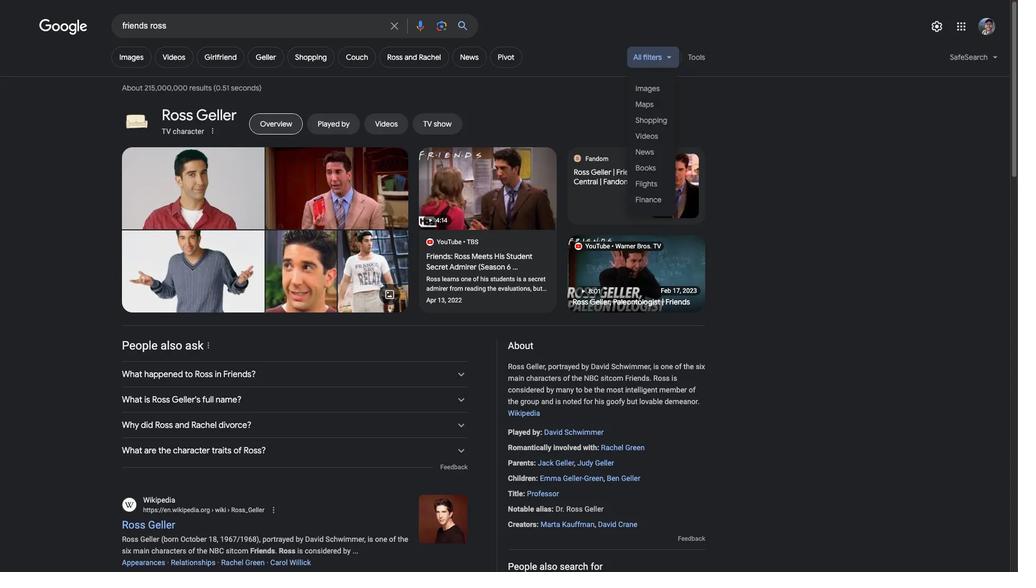 Task type: describe. For each thing, give the bounding box(es) containing it.
for
[[584, 398, 593, 406]]

schwimmer
[[565, 428, 604, 437]]

(0.51
[[213, 83, 229, 93]]

favicon for website that hosts the video image
[[575, 243, 582, 250]]

0 horizontal spatial feedback
[[440, 464, 468, 472]]

six inside ross geller (born october 18, 1967/1968), portrayed by david schwimmer, is one of the six main characters of the nbc sitcom
[[122, 547, 131, 556]]

pivot link
[[490, 47, 522, 68]]

safesearch
[[950, 53, 988, 62]]

sitcom inside ross geller (born october 18, 1967/1968), portrayed by david schwimmer, is one of the six main characters of the nbc sitcom
[[226, 547, 248, 556]]

geller link
[[248, 47, 284, 68]]

news for the leftmost news link
[[460, 53, 479, 62]]

but inside ross geller, portrayed by david schwimmer, is one of the six main characters of the nbc sitcom friends. ross is considered by many to be the most intelligent member of the group and is noted for his goofy but lovable demeanor. wikipedia
[[627, 398, 638, 406]]

: left dr.
[[552, 505, 554, 514]]

about section
[[497, 337, 705, 573]]

ross and rachel link
[[379, 47, 449, 68]]

appearances
[[122, 559, 165, 567]]

0 horizontal spatial considered
[[305, 547, 341, 556]]

alias
[[536, 505, 552, 514]]

0 horizontal spatial a
[[474, 295, 478, 302]]

215,000,000
[[144, 83, 188, 93]]

0 vertical spatial and
[[405, 53, 417, 62]]

lovable
[[639, 398, 663, 406]]

2 horizontal spatial green
[[625, 444, 645, 452]]

judy geller link
[[577, 459, 614, 468]]

1 vertical spatial ross geller
[[122, 519, 175, 532]]

from
[[450, 285, 463, 293]]

all filters button
[[627, 47, 680, 72]]

0 vertical spatial videos
[[163, 53, 185, 62]]

0 horizontal spatial tv
[[162, 127, 171, 136]]

wikipedia inside ross geller, portrayed by david schwimmer, is one of the six main characters of the nbc sitcom friends. ross is considered by many to be the most intelligent member of the group and is noted for his goofy but lovable demeanor. wikipedia
[[508, 410, 540, 418]]

david up involved
[[544, 428, 563, 437]]

people also ask
[[122, 339, 204, 353]]

romantically involved with : rachel green
[[508, 444, 645, 452]]

0 vertical spatial ross geller
[[162, 106, 237, 125]]

involved
[[553, 444, 581, 452]]

carol
[[270, 559, 288, 567]]

ben geller link
[[607, 475, 640, 483]]

is inside friends: ross meets his student secret admirer (season 6 ... ross learns one of his students is a secret admirer from reading the evaluations, but he's unsure if it's a girl or boy student. apr 13, 2022
[[517, 276, 521, 283]]

add ross and rachel element
[[387, 53, 441, 62]]

david schwimmer link
[[544, 428, 604, 437]]

1 horizontal spatial green
[[584, 475, 604, 483]]

finance
[[636, 195, 662, 204]]

: left marta
[[537, 521, 539, 529]]

0 horizontal spatial news link
[[452, 47, 487, 68]]

geller-
[[563, 475, 584, 483]]

member
[[659, 386, 687, 395]]

18,
[[209, 535, 218, 544]]

1 horizontal spatial |
[[613, 168, 615, 177]]

geller, for portrayed
[[526, 363, 546, 371]]

wikipedia https://en.wikipedia.org › wiki › ross_geller
[[143, 496, 264, 515]]

ross inside ross geller | friends central | fandom
[[574, 168, 589, 177]]

flights link
[[627, 176, 676, 192]]

crane
[[618, 521, 638, 529]]

shopping for shopping link to the left
[[295, 53, 327, 62]]

main inside ross geller, portrayed by david schwimmer, is one of the six main characters of the nbc sitcom friends. ross is considered by many to be the most intelligent member of the group and is noted for his goofy but lovable demeanor. wikipedia
[[508, 374, 524, 383]]

warner
[[615, 243, 636, 250]]

ross geller, paleontologist | friends
[[573, 298, 690, 307]]

add couch element
[[346, 53, 368, 62]]

2 horizontal spatial ,
[[604, 475, 605, 483]]

student.
[[509, 295, 532, 302]]

2 › from the left
[[228, 507, 230, 515]]

sitcom inside ross geller, portrayed by david schwimmer, is one of the six main characters of the nbc sitcom friends. ross is considered by many to be the most intelligent member of the group and is noted for his goofy but lovable demeanor. wikipedia
[[601, 374, 623, 383]]

nbc inside ross geller, portrayed by david schwimmer, is one of the six main characters of the nbc sitcom friends. ross is considered by many to be the most intelligent member of the group and is noted for his goofy but lovable demeanor. wikipedia
[[584, 374, 599, 383]]

0 horizontal spatial green
[[245, 559, 265, 567]]

17,
[[673, 287, 681, 295]]

by left many
[[546, 386, 554, 395]]

0 horizontal spatial feedback button
[[440, 464, 468, 472]]

girlfriend
[[205, 53, 237, 62]]

marta
[[541, 521, 560, 529]]

wikipedia inside wikipedia https://en.wikipedia.org › wiki › ross_geller
[[143, 496, 175, 505]]

geller up the kauffman
[[585, 505, 604, 514]]

characters inside ross geller (born october 18, 1967/1968), portrayed by david schwimmer, is one of the six main characters of the nbc sitcom
[[151, 547, 186, 556]]

title : professor
[[508, 490, 559, 498]]

feedback button inside "about" section
[[678, 535, 705, 544]]

1 horizontal spatial rachel
[[419, 53, 441, 62]]

web result image image
[[650, 154, 699, 218]]

safesearch button
[[944, 47, 1004, 72]]

6
[[507, 263, 511, 272]]

ross geller heading
[[162, 106, 237, 125]]

children
[[508, 475, 536, 483]]

the right be on the right of page
[[594, 386, 605, 395]]

people
[[122, 339, 158, 353]]

1 vertical spatial shopping link
[[627, 112, 676, 128]]

intelligent
[[625, 386, 658, 395]]

0 vertical spatial fandom
[[585, 155, 609, 163]]

romantically
[[508, 444, 552, 452]]

friends:
[[426, 252, 453, 261]]

ross geller created black mirror's san junipero? image
[[122, 231, 265, 313]]

0 horizontal spatial |
[[600, 177, 602, 187]]

search by voice image
[[414, 20, 427, 32]]

2 ‎ from the left
[[221, 559, 221, 567]]

geller right ben
[[621, 475, 640, 483]]

he's
[[426, 295, 437, 302]]

marta kauffman link
[[541, 521, 595, 529]]

tools
[[688, 53, 705, 62]]

• for warner
[[612, 243, 614, 250]]

2 horizontal spatial friends
[[666, 298, 690, 307]]

judy
[[577, 459, 593, 468]]

with
[[583, 444, 597, 452]]

0 horizontal spatial friends
[[250, 547, 275, 556]]

the friends fan theory that will have you looking twice at ross image
[[266, 231, 336, 313]]

feb
[[661, 287, 671, 295]]

1 vertical spatial tv
[[653, 243, 661, 250]]

dr.
[[556, 505, 565, 514]]

and inside ross geller, portrayed by david schwimmer, is one of the six main characters of the nbc sitcom friends. ross is considered by many to be the most intelligent member of the group and is noted for his goofy but lovable demeanor. wikipedia
[[541, 398, 554, 406]]

characters inside ross geller, portrayed by david schwimmer, is one of the six main characters of the nbc sitcom friends. ross is considered by many to be the most intelligent member of the group and is noted for his goofy but lovable demeanor. wikipedia
[[526, 374, 561, 383]]

tbs
[[467, 239, 479, 246]]

more options image
[[208, 127, 217, 135]]

tools button
[[683, 47, 710, 68]]

meets
[[472, 252, 493, 261]]

most
[[607, 386, 624, 395]]

admirer
[[426, 285, 448, 293]]

be
[[584, 386, 592, 395]]

: up the romantically on the bottom
[[540, 428, 542, 437]]

many
[[556, 386, 574, 395]]

• for tbs
[[463, 239, 465, 246]]

feb 17, 2023
[[661, 287, 697, 295]]

played by : david schwimmer
[[508, 428, 604, 437]]

2023
[[683, 287, 697, 295]]

youtube • tbs
[[437, 239, 479, 246]]

emma geller-green link
[[540, 475, 604, 483]]

seconds)
[[231, 83, 262, 93]]

1 ‎ from the left
[[171, 559, 171, 567]]

david inside ross geller (born october 18, 1967/1968), portrayed by david schwimmer, is one of the six main characters of the nbc sitcom
[[305, 535, 324, 544]]

1 horizontal spatial a
[[523, 276, 526, 283]]

news for the right news link
[[636, 147, 654, 157]]

children : emma geller-green , ben geller
[[508, 475, 640, 483]]

1 · from the left
[[167, 559, 169, 567]]

more options element
[[207, 126, 218, 136]]

one inside friends: ross meets his student secret admirer (season 6 ... ross learns one of his students is a secret admirer from reading the evaluations, but he's unsure if it's a girl or boy student. apr 13, 2022
[[461, 276, 471, 283]]

results
[[189, 83, 212, 93]]

1 horizontal spatial news link
[[627, 144, 676, 160]]

: down children
[[523, 490, 525, 498]]

central
[[574, 177, 598, 187]]

friends: ross meets his student secret admirer (season 6 ... ross learns one of his students is a secret admirer from reading the evaluations, but he's unsure if it's a girl or boy student. apr 13, 2022
[[426, 252, 546, 304]]

maps
[[636, 99, 654, 109]]

friends . ross is considered by ...
[[250, 547, 358, 556]]

add geller element
[[256, 53, 276, 62]]

student
[[506, 252, 532, 261]]

images link for maps
[[627, 81, 676, 97]]

to
[[576, 386, 582, 395]]

by up be on the right of page
[[582, 363, 589, 371]]

notable
[[508, 505, 534, 514]]

main inside ross geller (born october 18, 1967/1968), portrayed by david schwimmer, is one of the six main characters of the nbc sitcom
[[133, 547, 150, 556]]

the up wikipedia link
[[508, 398, 518, 406]]

ross geller (born october 18, 1967/1968), portrayed by david schwimmer, is one of the six main characters of the nbc sitcom
[[122, 535, 408, 556]]

notable alias : dr. ross geller
[[508, 505, 604, 514]]

about 215,000,000 results (0.51 seconds)
[[122, 83, 263, 93]]

0 horizontal spatial shopping link
[[287, 47, 335, 68]]

images link for videos
[[111, 47, 152, 68]]

images for maps
[[636, 84, 660, 93]]

0 vertical spatial videos link
[[155, 47, 193, 68]]

3 · from the left
[[267, 559, 269, 567]]

rachel inside "about" section
[[601, 444, 623, 452]]

friends ross from en.wikipedia.org image
[[419, 495, 468, 544]]



Task type: locate. For each thing, give the bounding box(es) containing it.
0 horizontal spatial about
[[122, 83, 143, 93]]

news
[[460, 53, 479, 62], [636, 147, 654, 157]]

0 horizontal spatial characters
[[151, 547, 186, 556]]

›
[[212, 507, 213, 515], [228, 507, 230, 515]]

heading inside "about" section
[[508, 561, 705, 573]]

all
[[633, 53, 642, 62]]

0 horizontal spatial news
[[460, 53, 479, 62]]

1 horizontal spatial shopping
[[636, 115, 667, 125]]

considered up willick
[[305, 547, 341, 556]]

2 vertical spatial ,
[[595, 521, 596, 529]]

tab list
[[122, 106, 705, 138]]

rachel green link
[[601, 444, 645, 452], [221, 559, 265, 567]]

a right it's
[[474, 295, 478, 302]]

› right wiki
[[228, 507, 230, 515]]

· down 18, at the bottom of the page
[[217, 559, 219, 567]]

0 vertical spatial a
[[523, 276, 526, 283]]

boy
[[497, 295, 507, 302]]

demeanor.
[[665, 398, 700, 406]]

0 vertical spatial his
[[480, 276, 489, 283]]

geller left (born at the left bottom of page
[[140, 535, 159, 544]]

google image
[[39, 19, 88, 35]]

group
[[520, 398, 539, 406]]

tv left character
[[162, 127, 171, 136]]

news inside "menu"
[[636, 147, 654, 157]]

main up appearances
[[133, 547, 150, 556]]

about left 215,000,000
[[122, 83, 143, 93]]

1 vertical spatial shopping
[[636, 115, 667, 125]]

0 vertical spatial rachel
[[419, 53, 441, 62]]

people also ask heading
[[122, 339, 468, 353]]

1 horizontal spatial images
[[636, 84, 660, 93]]

by ...
[[343, 547, 358, 556]]

: up judy geller "link"
[[597, 444, 599, 452]]

news link up books
[[627, 144, 676, 160]]

images
[[119, 53, 144, 62], [636, 84, 660, 93]]

1 horizontal spatial six
[[696, 363, 705, 371]]

ross geller up character
[[162, 106, 237, 125]]

six up appearances
[[122, 547, 131, 556]]

portrayed
[[548, 363, 580, 371], [262, 535, 294, 544]]

geller up more options icon
[[196, 106, 237, 125]]

0 horizontal spatial rachel green link
[[221, 559, 265, 567]]

0 horizontal spatial geller,
[[526, 363, 546, 371]]

of inside friends: ross meets his student secret admirer (season 6 ... ross learns one of his students is a secret admirer from reading the evaluations, but he's unsure if it's a girl or boy student. apr 13, 2022
[[473, 276, 479, 283]]

of
[[473, 276, 479, 283], [675, 363, 682, 371], [563, 374, 570, 383], [689, 386, 696, 395], [389, 535, 396, 544], [188, 547, 195, 556]]

youtube for youtube • tbs
[[437, 239, 462, 246]]

1 vertical spatial images
[[636, 84, 660, 93]]

• left tbs
[[463, 239, 465, 246]]

the
[[488, 285, 496, 293], [684, 363, 694, 371], [572, 374, 582, 383], [594, 386, 605, 395], [508, 398, 518, 406], [398, 535, 408, 544], [197, 547, 207, 556]]

0 horizontal spatial ·
[[167, 559, 169, 567]]

rachel green link inside "about" section
[[601, 444, 645, 452]]

1 horizontal spatial ·
[[217, 559, 219, 567]]

considered up group
[[508, 386, 545, 395]]

ross geller
[[162, 106, 237, 125], [122, 519, 175, 532]]

david crane link
[[598, 521, 638, 529]]

› left wiki
[[212, 507, 213, 515]]

images for videos
[[119, 53, 144, 62]]

2 horizontal spatial |
[[662, 298, 664, 307]]

0 horizontal spatial main
[[133, 547, 150, 556]]

1967/1968),
[[220, 535, 261, 544]]

it's
[[465, 295, 473, 302]]

1 horizontal spatial friends
[[616, 168, 641, 177]]

apr
[[426, 297, 436, 304]]

geller left books
[[591, 168, 611, 177]]

0 vertical spatial friends
[[616, 168, 641, 177]]

13,
[[438, 297, 446, 304]]

portrayed up .
[[262, 535, 294, 544]]

images link up 215,000,000
[[111, 47, 152, 68]]

geller up (born at the left bottom of page
[[148, 519, 175, 532]]

six up demeanor.
[[696, 363, 705, 371]]

about for about
[[508, 340, 533, 352]]

1 horizontal spatial youtube
[[585, 243, 610, 250]]

but down secret at the top of the page
[[533, 285, 542, 293]]

,
[[574, 459, 576, 468], [604, 475, 605, 483], [595, 521, 596, 529]]

1 horizontal spatial •
[[612, 243, 614, 250]]

1 vertical spatial nbc
[[209, 547, 224, 556]]

1 vertical spatial characters
[[151, 547, 186, 556]]

0 vertical spatial sitcom
[[601, 374, 623, 383]]

about down student.
[[508, 340, 533, 352]]

but inside friends: ross meets his student secret admirer (season 6 ... ross learns one of his students is a secret admirer from reading the evaluations, but he's unsure if it's a girl or boy student. apr 13, 2022
[[533, 285, 542, 293]]

1 › from the left
[[212, 507, 213, 515]]

schwimmer, inside ross geller (born october 18, 1967/1968), portrayed by david schwimmer, is one of the six main characters of the nbc sitcom
[[326, 535, 366, 544]]

0 horizontal spatial but
[[533, 285, 542, 293]]

paleontologist
[[613, 298, 660, 307]]

geller down search 'search box'
[[256, 53, 276, 62]]

1 horizontal spatial wikipedia
[[508, 410, 540, 418]]

1 vertical spatial news link
[[627, 144, 676, 160]]

1 horizontal spatial one
[[461, 276, 471, 283]]

, left ben
[[604, 475, 605, 483]]

main up group
[[508, 374, 524, 383]]

the inside friends: ross meets his student secret admirer (season 6 ... ross learns one of his students is a secret admirer from reading the evaluations, but he's unsure if it's a girl or boy student. apr 13, 2022
[[488, 285, 496, 293]]

fandom up ross geller | friends central | fandom
[[585, 155, 609, 163]]

david up friends . ross is considered by ... at left
[[305, 535, 324, 544]]

portrayed inside ross geller (born october 18, 1967/1968), portrayed by david schwimmer, is one of the six main characters of the nbc sitcom
[[262, 535, 294, 544]]

1 horizontal spatial news
[[636, 147, 654, 157]]

about inside heading
[[508, 340, 533, 352]]

1 horizontal spatial videos link
[[627, 128, 676, 144]]

wikipedia down group
[[508, 410, 540, 418]]

0 horizontal spatial ›
[[212, 507, 213, 515]]

0 vertical spatial six
[[696, 363, 705, 371]]

sitcom up most
[[601, 374, 623, 383]]

•
[[463, 239, 465, 246], [612, 243, 614, 250]]

shopping
[[295, 53, 327, 62], [636, 115, 667, 125]]

nbc up be on the right of page
[[584, 374, 599, 383]]

0 horizontal spatial schwimmer,
[[326, 535, 366, 544]]

green down ross geller (born october 18, 1967/1968), portrayed by david schwimmer, is one of the six main characters of the nbc sitcom
[[245, 559, 265, 567]]

0 vertical spatial news link
[[452, 47, 487, 68]]

0 horizontal spatial wikipedia
[[143, 496, 175, 505]]

six inside ross geller, portrayed by david schwimmer, is one of the six main characters of the nbc sitcom friends. ross is considered by many to be the most intelligent member of the group and is noted for his goofy but lovable demeanor. wikipedia
[[696, 363, 705, 371]]

0 vertical spatial images link
[[111, 47, 152, 68]]

david inside ross geller, portrayed by david schwimmer, is one of the six main characters of the nbc sitcom friends. ross is considered by many to be the most intelligent member of the group and is noted for his goofy but lovable demeanor. wikipedia
[[591, 363, 609, 371]]

by
[[582, 363, 589, 371], [546, 386, 554, 395], [532, 428, 540, 437], [296, 535, 303, 544]]

0 vertical spatial images
[[119, 53, 144, 62]]

1 horizontal spatial sitcom
[[601, 374, 623, 383]]

0 vertical spatial portrayed
[[548, 363, 580, 371]]

geller up ben
[[595, 459, 614, 468]]

character
[[173, 127, 204, 136]]

evaluations,
[[498, 285, 532, 293]]

0 horizontal spatial videos link
[[155, 47, 193, 68]]

relationships link
[[171, 559, 216, 567]]

unsure
[[439, 295, 458, 302]]

0 vertical spatial tv
[[162, 127, 171, 136]]

jack geller link
[[538, 459, 574, 468]]

‎ down (born at the left bottom of page
[[171, 559, 171, 567]]

a left secret at the top of the page
[[523, 276, 526, 283]]

feedback inside "about" section
[[678, 536, 705, 543]]

2 horizontal spatial ·
[[267, 559, 269, 567]]

videos up books
[[636, 131, 658, 141]]

noted
[[563, 398, 582, 406]]

1 horizontal spatial portrayed
[[548, 363, 580, 371]]

3 ‎ from the left
[[270, 559, 270, 567]]

1 vertical spatial rachel green link
[[221, 559, 265, 567]]

the up 'or'
[[488, 285, 496, 293]]

1 vertical spatial green
[[584, 475, 604, 483]]

geller, up group
[[526, 363, 546, 371]]

menu
[[627, 72, 676, 216]]

by inside ross geller (born october 18, 1967/1968), portrayed by david schwimmer, is one of the six main characters of the nbc sitcom
[[296, 535, 303, 544]]

, for david crane
[[595, 521, 596, 529]]

flights
[[636, 179, 657, 189]]

fandom
[[585, 155, 609, 163], [603, 177, 631, 187]]

None text field
[[143, 506, 264, 516]]

green down judy geller "link"
[[584, 475, 604, 483]]

|
[[613, 168, 615, 177], [600, 177, 602, 187], [662, 298, 664, 307]]

1 horizontal spatial geller,
[[590, 298, 611, 307]]

0 vertical spatial nbc
[[584, 374, 599, 383]]

couch
[[346, 53, 368, 62]]

tv style icons of 2020: how friends' ross geller pivoted ... image
[[338, 231, 408, 313]]

rachel down search by voice icon
[[419, 53, 441, 62]]

books
[[636, 163, 656, 173]]

ross geller up (born at the left bottom of page
[[122, 519, 175, 532]]

about heading
[[508, 340, 705, 353]]

friends up flights
[[616, 168, 641, 177]]

videos link
[[155, 47, 193, 68], [627, 128, 676, 144]]

wikipedia
[[508, 410, 540, 418], [143, 496, 175, 505]]

the down october
[[197, 547, 207, 556]]

· left 'carol'
[[267, 559, 269, 567]]

...
[[513, 263, 518, 272]]

1 vertical spatial a
[[474, 295, 478, 302]]

girlfriend link
[[197, 47, 245, 68]]

1 vertical spatial his
[[595, 398, 604, 406]]

and
[[405, 53, 417, 62], [541, 398, 554, 406]]

rachel green link down '1967/1968),'
[[221, 559, 265, 567]]

2 vertical spatial rachel
[[221, 559, 243, 567]]

: left the emma
[[536, 475, 538, 483]]

ben
[[607, 475, 620, 483]]

portrayed inside ross geller, portrayed by david schwimmer, is one of the six main characters of the nbc sitcom friends. ross is considered by many to be the most intelligent member of the group and is noted for his goofy but lovable demeanor. wikipedia
[[548, 363, 580, 371]]

rachel green link up the ben geller link
[[601, 444, 645, 452]]

geller inside ross geller | friends central | fandom
[[591, 168, 611, 177]]

0 horizontal spatial images link
[[111, 47, 152, 68]]

relationships
[[171, 559, 216, 567]]

shopping right add geller element
[[295, 53, 327, 62]]

geller,
[[590, 298, 611, 307], [526, 363, 546, 371]]

videos link up 215,000,000
[[155, 47, 193, 68]]

2 · from the left
[[217, 559, 219, 567]]

0 vertical spatial geller,
[[590, 298, 611, 307]]

green up the ben geller link
[[625, 444, 645, 452]]

schwimmer, inside ross geller, portrayed by david schwimmer, is one of the six main characters of the nbc sitcom friends. ross is considered by many to be the most intelligent member of the group and is noted for his goofy but lovable demeanor. wikipedia
[[611, 363, 652, 371]]

1 horizontal spatial but
[[627, 398, 638, 406]]

news up books
[[636, 147, 654, 157]]

add pivot element
[[498, 53, 515, 62]]

reading
[[465, 285, 486, 293]]

videos
[[163, 53, 185, 62], [636, 131, 658, 141]]

1 vertical spatial geller,
[[526, 363, 546, 371]]

willick
[[290, 559, 311, 567]]

1 vertical spatial about
[[508, 340, 533, 352]]

books link
[[627, 160, 676, 176]]

fandom inside ross geller | friends central | fandom
[[603, 177, 631, 187]]

· down (born at the left bottom of page
[[167, 559, 169, 567]]

0 horizontal spatial sitcom
[[226, 547, 248, 556]]

news left pivot link
[[460, 53, 479, 62]]

feedback button
[[440, 464, 468, 472], [678, 535, 705, 544]]

0 vertical spatial shopping
[[295, 53, 327, 62]]

by up the romantically on the bottom
[[532, 428, 540, 437]]

0 horizontal spatial nbc
[[209, 547, 224, 556]]

geller inside ross geller (born october 18, 1967/1968), portrayed by david schwimmer, is one of the six main characters of the nbc sitcom
[[140, 535, 159, 544]]

the up member
[[684, 363, 694, 371]]

couch link
[[338, 47, 376, 68]]

1 horizontal spatial videos
[[636, 131, 658, 141]]

0 vertical spatial considered
[[508, 386, 545, 395]]

but down intelligent
[[627, 398, 638, 406]]

shopping inside "menu"
[[636, 115, 667, 125]]

news link left pivot link
[[452, 47, 487, 68]]

·
[[167, 559, 169, 567], [217, 559, 219, 567], [267, 559, 269, 567]]

his inside ross geller, portrayed by david schwimmer, is one of the six main characters of the nbc sitcom friends. ross is considered by many to be the most intelligent member of the group and is noted for his goofy but lovable demeanor. wikipedia
[[595, 398, 604, 406]]

one
[[461, 276, 471, 283], [661, 363, 673, 371], [375, 535, 387, 544]]

youtube • warner bros. tv
[[585, 243, 661, 250]]

none text field containing https://en.wikipedia.org
[[143, 506, 264, 516]]

is inside ross geller (born october 18, 1967/1968), portrayed by david schwimmer, is one of the six main characters of the nbc sitcom
[[368, 535, 373, 544]]

0 horizontal spatial one
[[375, 535, 387, 544]]

› wiki › Ross_Geller text field
[[210, 507, 264, 515]]

considered
[[508, 386, 545, 395], [305, 547, 341, 556]]

• left warner
[[612, 243, 614, 250]]

here's why ross gellar is the worst in 'friends' - purewow image
[[122, 147, 265, 230]]

1 horizontal spatial characters
[[526, 374, 561, 383]]

0 vertical spatial characters
[[526, 374, 561, 383]]

1 vertical spatial news
[[636, 147, 654, 157]]

search by image image
[[435, 20, 448, 32]]

nbc up appearances · ‎ relationships · ‎ rachel green · ‎ carol willick
[[209, 547, 224, 556]]

considered inside ross geller, portrayed by david schwimmer, is one of the six main characters of the nbc sitcom friends. ross is considered by many to be the most intelligent member of the group and is noted for his goofy but lovable demeanor. wikipedia
[[508, 386, 545, 395]]

geller, inside ross geller, portrayed by david schwimmer, is one of the six main characters of the nbc sitcom friends. ross is considered by many to be the most intelligent member of the group and is noted for his goofy but lovable demeanor. wikipedia
[[526, 363, 546, 371]]

1 vertical spatial feedback
[[678, 536, 705, 543]]

played
[[508, 428, 531, 437]]

professor
[[527, 490, 559, 498]]

0 horizontal spatial ‎
[[171, 559, 171, 567]]

0 horizontal spatial ,
[[574, 459, 576, 468]]

0 horizontal spatial images
[[119, 53, 144, 62]]

tv character
[[162, 127, 204, 136]]

youtube up friends:
[[437, 239, 462, 246]]

about for about 215,000,000 results (0.51 seconds)
[[122, 83, 143, 93]]

admirer
[[450, 263, 477, 272]]

carol willick link
[[270, 559, 311, 567]]

1 vertical spatial images link
[[627, 81, 676, 97]]

rachel down '1967/1968),'
[[221, 559, 243, 567]]

the left friends ross from en.wikipedia.org image
[[398, 535, 408, 544]]

shopping link down maps
[[627, 112, 676, 128]]

appearances · ‎ relationships · ‎ rachel green · ‎ carol willick
[[122, 559, 311, 567]]

his up the reading at the left of the page
[[480, 276, 489, 283]]

1 vertical spatial main
[[133, 547, 150, 556]]

portrayed up many
[[548, 363, 580, 371]]

tv right bros.
[[653, 243, 661, 250]]

his inside friends: ross meets his student secret admirer (season 6 ... ross learns one of his students is a secret admirer from reading the evaluations, but he's unsure if it's a girl or boy student. apr 13, 2022
[[480, 276, 489, 283]]

parents
[[508, 459, 534, 468]]

about
[[122, 83, 143, 93], [508, 340, 533, 352]]

david left 'crane'
[[598, 521, 616, 529]]

videos link up books link
[[627, 128, 676, 144]]

0 vertical spatial feedback button
[[440, 464, 468, 472]]

ask
[[185, 339, 204, 353]]

images link up maps
[[627, 81, 676, 97]]

add girlfriend element
[[205, 53, 237, 62]]

1 horizontal spatial schwimmer,
[[611, 363, 652, 371]]

friends up 'carol'
[[250, 547, 275, 556]]

2022
[[448, 297, 462, 304]]

menu containing images
[[627, 72, 676, 216]]

by up friends . ross is considered by ... at left
[[296, 535, 303, 544]]

1 horizontal spatial his
[[595, 398, 604, 406]]

schwimmer, up by ...
[[326, 535, 366, 544]]

Search search field
[[123, 20, 382, 33]]

, for judy geller
[[574, 459, 576, 468]]

1 horizontal spatial considered
[[508, 386, 545, 395]]

schwimmer, up friends.
[[611, 363, 652, 371]]

kauffman
[[562, 521, 595, 529]]

1 horizontal spatial shopping link
[[627, 112, 676, 128]]

heading
[[508, 561, 705, 573]]

fandom left flights
[[603, 177, 631, 187]]

one inside ross geller, portrayed by david schwimmer, is one of the six main characters of the nbc sitcom friends. ross is considered by many to be the most intelligent member of the group and is noted for his goofy but lovable demeanor. wikipedia
[[661, 363, 673, 371]]

geller down involved
[[555, 459, 574, 468]]

2 vertical spatial friends
[[250, 547, 275, 556]]

the up to
[[572, 374, 582, 383]]

ross inside ross geller (born october 18, 1967/1968), portrayed by david schwimmer, is one of the six main characters of the nbc sitcom
[[122, 535, 138, 544]]

0 horizontal spatial •
[[463, 239, 465, 246]]

ross geller | friends central | fandom
[[574, 168, 641, 187]]

: left jack at the bottom of the page
[[534, 459, 536, 468]]

one inside ross geller (born october 18, 1967/1968), portrayed by david schwimmer, is one of the six main characters of the nbc sitcom
[[375, 535, 387, 544]]

geller, for paleontologist
[[590, 298, 611, 307]]

david down about heading
[[591, 363, 609, 371]]

videos up 215,000,000
[[163, 53, 185, 62]]

his right for
[[595, 398, 604, 406]]

, left david crane link
[[595, 521, 596, 529]]

2 horizontal spatial one
[[661, 363, 673, 371]]

secret
[[528, 276, 546, 283]]

1 horizontal spatial about
[[508, 340, 533, 352]]

david
[[591, 363, 609, 371], [544, 428, 563, 437], [598, 521, 616, 529], [305, 535, 324, 544]]

0 horizontal spatial rachel
[[221, 559, 243, 567]]

2 horizontal spatial rachel
[[601, 444, 623, 452]]

and down search by voice icon
[[405, 53, 417, 62]]

his
[[494, 252, 505, 261]]

friends inside ross geller | friends central | fandom
[[616, 168, 641, 177]]

1 vertical spatial rachel
[[601, 444, 623, 452]]

if
[[460, 295, 464, 302]]

youtube for youtube • warner bros. tv
[[585, 243, 610, 250]]

None search field
[[0, 13, 478, 38]]

0 vertical spatial news
[[460, 53, 479, 62]]

.
[[275, 547, 277, 556]]

0 vertical spatial schwimmer,
[[611, 363, 652, 371]]

youtube right favicon for website that hosts the video
[[585, 243, 610, 250]]

shopping link right add geller element
[[287, 47, 335, 68]]

wikipedia up https://en.wikipedia.org
[[143, 496, 175, 505]]

ross geller, portrayed by david schwimmer, is one of the six main characters of the nbc sitcom friends. ross is considered by many to be the most intelligent member of the group and is noted for his goofy but lovable demeanor. wikipedia
[[508, 363, 705, 418]]

shopping down maps link
[[636, 115, 667, 125]]

david schwimmer initially turned down the role of ross in ... image
[[266, 147, 408, 230]]

characters up many
[[526, 374, 561, 383]]

1 vertical spatial ,
[[604, 475, 605, 483]]

nbc inside ross geller (born october 18, 1967/1968), portrayed by david schwimmer, is one of the six main characters of the nbc sitcom
[[209, 547, 224, 556]]

friends down feb 17, 2023
[[666, 298, 690, 307]]

characters down (born at the left bottom of page
[[151, 547, 186, 556]]

1 horizontal spatial main
[[508, 374, 524, 383]]

shopping for the bottom shopping link
[[636, 115, 667, 125]]

or
[[490, 295, 496, 302]]

1 vertical spatial and
[[541, 398, 554, 406]]



Task type: vqa. For each thing, say whether or not it's contained in the screenshot.


